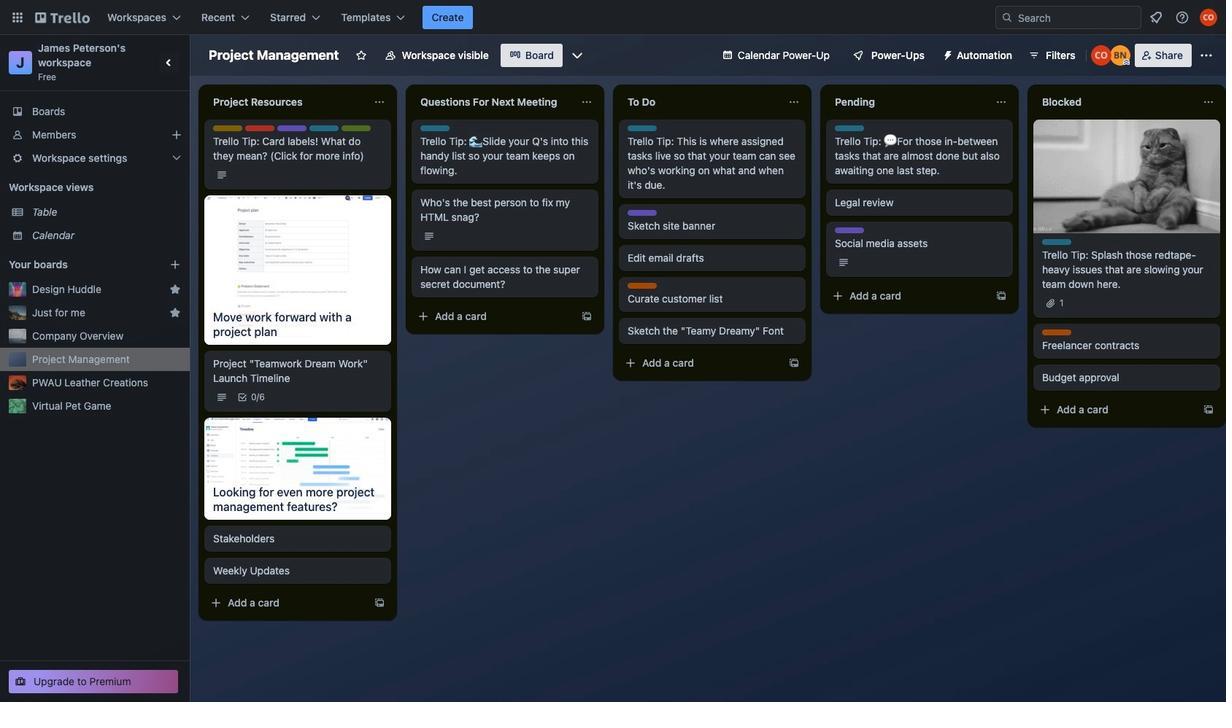 Task type: locate. For each thing, give the bounding box(es) containing it.
None text field
[[204, 91, 368, 114], [826, 91, 990, 114], [1033, 91, 1197, 114], [204, 91, 368, 114], [826, 91, 990, 114], [1033, 91, 1197, 114]]

color: purple, title: "design team" element
[[277, 126, 307, 131], [628, 210, 657, 216], [835, 228, 864, 234]]

1 horizontal spatial color: purple, title: "design team" element
[[628, 210, 657, 216]]

0 horizontal spatial color: purple, title: "design team" element
[[277, 126, 307, 131]]

None text field
[[412, 91, 575, 114], [619, 91, 782, 114], [412, 91, 575, 114], [619, 91, 782, 114]]

show menu image
[[1199, 48, 1214, 63]]

0 vertical spatial color: purple, title: "design team" element
[[277, 126, 307, 131]]

color: orange, title: "one more step" element
[[628, 283, 657, 289], [1042, 330, 1071, 336]]

add board image
[[169, 259, 181, 271]]

2 starred icon image from the top
[[169, 307, 181, 319]]

color: yellow, title: "copy request" element
[[213, 126, 242, 131]]

2 vertical spatial color: purple, title: "design team" element
[[835, 228, 864, 234]]

sm image
[[936, 44, 957, 64]]

back to home image
[[35, 6, 90, 29]]

open information menu image
[[1175, 10, 1190, 25]]

1 horizontal spatial color: orange, title: "one more step" element
[[1042, 330, 1071, 336]]

1 vertical spatial color: orange, title: "one more step" element
[[1042, 330, 1071, 336]]

color: red, title: "priority" element
[[245, 126, 274, 131]]

0 vertical spatial color: orange, title: "one more step" element
[[628, 283, 657, 289]]

color: sky, title: "trello tip" element
[[309, 126, 339, 131], [420, 126, 450, 131], [628, 126, 657, 131], [835, 126, 864, 131], [1042, 239, 1071, 245]]

star or unstar board image
[[355, 50, 367, 61]]

customize views image
[[570, 48, 585, 63]]

1 vertical spatial starred icon image
[[169, 307, 181, 319]]

Board name text field
[[201, 44, 346, 67]]

starred icon image
[[169, 284, 181, 296], [169, 307, 181, 319]]

0 vertical spatial starred icon image
[[169, 284, 181, 296]]

primary element
[[0, 0, 1226, 35]]

2 horizontal spatial color: purple, title: "design team" element
[[835, 228, 864, 234]]

create from template… image
[[996, 290, 1007, 302], [581, 311, 593, 323], [1203, 404, 1214, 416], [374, 597, 385, 609]]



Task type: describe. For each thing, give the bounding box(es) containing it.
this member is an admin of this board. image
[[1123, 59, 1130, 66]]

christina overa (christinaovera) image
[[1200, 9, 1217, 26]]

Search field
[[1013, 7, 1141, 28]]

workspace navigation collapse icon image
[[159, 53, 180, 73]]

color: lime, title: "halp" element
[[342, 126, 371, 131]]

your boards with 6 items element
[[9, 256, 147, 274]]

search image
[[1001, 12, 1013, 23]]

0 notifications image
[[1147, 9, 1165, 26]]

create from template… image
[[788, 358, 800, 369]]

ben nelson (bennelson96) image
[[1110, 45, 1130, 66]]

1 starred icon image from the top
[[169, 284, 181, 296]]

1 vertical spatial color: purple, title: "design team" element
[[628, 210, 657, 216]]

0 horizontal spatial color: orange, title: "one more step" element
[[628, 283, 657, 289]]

christina overa (christinaovera) image
[[1091, 45, 1111, 66]]



Task type: vqa. For each thing, say whether or not it's contained in the screenshot.
the Recent
no



